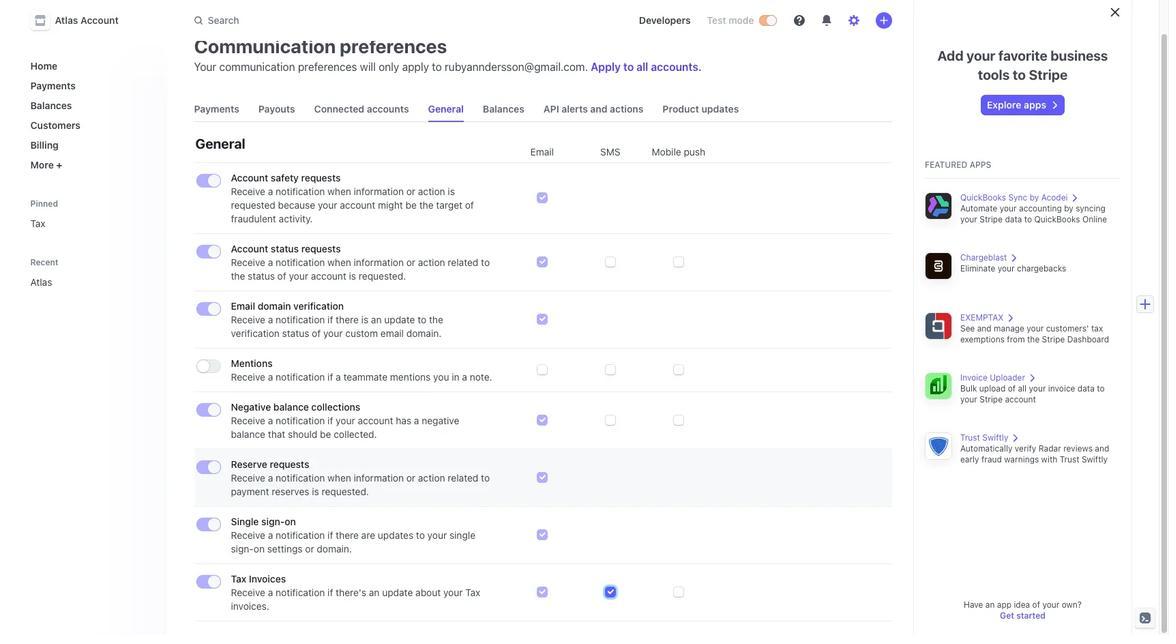 Task type: describe. For each thing, give the bounding box(es) containing it.
of inside "account safety requests receive a notification when information or action is requested because your account might be the target of fraudulent activity."
[[465, 199, 474, 211]]

apply to all accounts. button
[[591, 61, 702, 73]]

requested. inside account status requests receive a notification when information or action related to the status of your account is requested.
[[359, 270, 406, 282]]

bulk upload of all your invoice data to your stripe account
[[961, 384, 1105, 405]]

your down chargeblast
[[998, 263, 1015, 274]]

get
[[1001, 611, 1015, 621]]

account inside account status requests receive a notification when information or action related to the status of your account is requested.
[[311, 270, 347, 282]]

chargeblast image
[[925, 253, 953, 280]]

accounting
[[1020, 203, 1062, 214]]

when for account safety requests
[[328, 186, 351, 197]]

quickbooks inside automate your accounting by syncing your stripe data to quickbooks online
[[1035, 214, 1081, 225]]

your inside email domain verification receive a notification if there is an update to the verification status of your custom email domain.
[[324, 328, 343, 339]]

target
[[436, 199, 463, 211]]

a left "teammate"
[[336, 371, 341, 383]]

single
[[450, 530, 476, 541]]

a inside single sign-on receive a notification if there are updates to your single sign-on settings or domain.
[[268, 530, 273, 541]]

about
[[416, 587, 441, 599]]

related inside account status requests receive a notification when information or action related to the status of your account is requested.
[[448, 257, 479, 268]]

to inside bulk upload of all your invoice data to your stripe account
[[1098, 384, 1105, 394]]

a inside "account safety requests receive a notification when information or action is requested because your account might be the target of fraudulent activity."
[[268, 186, 273, 197]]

be inside negative balance collections receive a notification if your account has a negative balance that should be collected.
[[320, 429, 331, 440]]

0 vertical spatial preferences
[[340, 35, 447, 57]]

explore apps link
[[982, 96, 1065, 115]]

product updates
[[663, 103, 739, 115]]

payouts link
[[253, 97, 301, 121]]

0 horizontal spatial trust
[[961, 433, 981, 443]]

see
[[961, 323, 975, 334]]

or inside single sign-on receive a notification if there are updates to your single sign-on settings or domain.
[[305, 543, 314, 555]]

you
[[433, 371, 449, 383]]

collections
[[312, 401, 361, 413]]

account inside bulk upload of all your invoice data to your stripe account
[[1006, 394, 1037, 405]]

tools
[[978, 67, 1010, 83]]

is inside email domain verification receive a notification if there is an update to the verification status of your custom email domain.
[[361, 314, 369, 326]]

alerts
[[562, 103, 588, 115]]

related inside reserve requests receive a notification when information or action related to payment reserves is requested.
[[448, 472, 479, 484]]

of inside account status requests receive a notification when information or action related to the status of your account is requested.
[[278, 270, 286, 282]]

recent navigation links element
[[17, 251, 167, 293]]

to inside email domain verification receive a notification if there is an update to the verification status of your custom email domain.
[[418, 314, 427, 326]]

payment
[[231, 486, 269, 498]]

1 horizontal spatial balance
[[274, 401, 309, 413]]

explore apps
[[988, 99, 1047, 111]]

sync
[[1009, 192, 1028, 203]]

invoice
[[961, 373, 988, 383]]

or inside account status requests receive a notification when information or action related to the status of your account is requested.
[[407, 257, 416, 268]]

add your favorite business tools to stripe
[[938, 48, 1109, 83]]

notification inside negative balance collections receive a notification if your account has a negative balance that should be collected.
[[276, 415, 325, 427]]

0 vertical spatial by
[[1030, 192, 1040, 203]]

information inside reserve requests receive a notification when information or action related to payment reserves is requested.
[[354, 472, 404, 484]]

the inside see and manage your customers' tax exemptions from the stripe dashboard
[[1028, 334, 1040, 345]]

account inside negative balance collections receive a notification if your account has a negative balance that should be collected.
[[358, 415, 393, 427]]

a inside account status requests receive a notification when information or action related to the status of your account is requested.
[[268, 257, 273, 268]]

get started link
[[1001, 611, 1046, 621]]

1 vertical spatial on
[[254, 543, 265, 555]]

email
[[381, 328, 404, 339]]

app
[[998, 600, 1012, 610]]

push
[[684, 146, 706, 158]]

verify
[[1015, 444, 1037, 454]]

trust swiftly
[[961, 433, 1009, 443]]

your inside negative balance collections receive a notification if your account has a negative balance that should be collected.
[[336, 415, 355, 427]]

the inside "account safety requests receive a notification when information or action is requested because your account might be the target of fraudulent activity."
[[420, 199, 434, 211]]

notification inside reserve requests receive a notification when information or action related to payment reserves is requested.
[[276, 472, 325, 484]]

eliminate your chargebacks
[[961, 263, 1067, 274]]

account for account safety requests receive a notification when information or action is requested because your account might be the target of fraudulent activity.
[[231, 172, 268, 184]]

teammate
[[344, 371, 388, 383]]

should
[[288, 429, 318, 440]]

receive inside account status requests receive a notification when information or action related to the status of your account is requested.
[[231, 257, 265, 268]]

payments inside core navigation links element
[[30, 80, 76, 91]]

connected accounts link
[[309, 97, 415, 121]]

mobile push
[[652, 146, 706, 158]]

have
[[964, 600, 984, 610]]

api alerts and actions link
[[538, 97, 649, 121]]

0 horizontal spatial quickbooks
[[961, 192, 1007, 203]]

a inside tax invoices receive a notification if there's an update about your tax invoices.
[[268, 587, 273, 599]]

notification inside "account safety requests receive a notification when information or action is requested because your account might be the target of fraudulent activity."
[[276, 186, 325, 197]]

an inside have an app idea of your own? get started
[[986, 600, 995, 610]]

see and manage your customers' tax exemptions from the stripe dashboard
[[961, 323, 1110, 345]]

that
[[268, 429, 286, 440]]

actions
[[610, 103, 644, 115]]

only
[[379, 61, 399, 73]]

settings image
[[849, 15, 860, 26]]

core navigation links element
[[25, 55, 156, 176]]

2 vertical spatial tax
[[466, 587, 481, 599]]

domain
[[258, 300, 291, 312]]

requests for account status requests
[[301, 243, 341, 255]]

test
[[707, 14, 727, 26]]

eliminate
[[961, 263, 996, 274]]

developers
[[639, 14, 691, 26]]

communication
[[194, 35, 336, 57]]

0 vertical spatial on
[[285, 516, 296, 528]]

email domain verification receive a notification if there is an update to the verification status of your custom email domain.
[[231, 300, 443, 339]]

0 vertical spatial status
[[271, 243, 299, 255]]

in
[[452, 371, 460, 383]]

idea
[[1014, 600, 1031, 610]]

your left 'invoice' at the bottom of the page
[[1030, 384, 1047, 394]]

the inside account status requests receive a notification when information or action related to the status of your account is requested.
[[231, 270, 245, 282]]

account status requests receive a notification when information or action related to the status of your account is requested.
[[231, 243, 490, 282]]

tax invoices receive a notification if there's an update about your tax invoices.
[[231, 573, 481, 612]]

action for related
[[418, 257, 445, 268]]

own?
[[1062, 600, 1082, 610]]

information for be
[[354, 186, 404, 197]]

receive inside mentions receive a notification if a teammate mentions you in a note.
[[231, 371, 265, 383]]

update inside email domain verification receive a notification if there is an update to the verification status of your custom email domain.
[[384, 314, 415, 326]]

automatically
[[961, 444, 1013, 454]]

to inside account status requests receive a notification when information or action related to the status of your account is requested.
[[481, 257, 490, 268]]

trust inside automatically verify radar reviews and early fraud warnings with trust swiftly
[[1060, 455, 1080, 465]]

1 horizontal spatial payments link
[[189, 97, 245, 121]]

receive inside tax invoices receive a notification if there's an update about your tax invoices.
[[231, 587, 265, 599]]

might
[[378, 199, 403, 211]]

more
[[30, 159, 54, 171]]

reserve
[[231, 459, 267, 470]]

your inside single sign-on receive a notification if there are updates to your single sign-on settings or domain.
[[428, 530, 447, 541]]

has
[[396, 415, 412, 427]]

invoice
[[1049, 384, 1076, 394]]

api alerts and actions
[[544, 103, 644, 115]]

uploader
[[990, 373, 1026, 383]]

automatically verify radar reviews and early fraud warnings with trust swiftly
[[961, 444, 1110, 465]]

1 horizontal spatial verification
[[294, 300, 344, 312]]

to inside automate your accounting by syncing your stripe data to quickbooks online
[[1025, 214, 1033, 225]]

to inside reserve requests receive a notification when information or action related to payment reserves is requested.
[[481, 472, 490, 484]]

of inside have an app idea of your own? get started
[[1033, 600, 1041, 610]]

data inside automate your accounting by syncing your stripe data to quickbooks online
[[1006, 214, 1023, 225]]

fraud
[[982, 455, 1002, 465]]

receive inside single sign-on receive a notification if there are updates to your single sign-on settings or domain.
[[231, 530, 265, 541]]

1 vertical spatial verification
[[231, 328, 280, 339]]

radar
[[1039, 444, 1062, 454]]

apply
[[591, 61, 621, 73]]

your down quickbooks sync by acodei
[[1000, 203, 1017, 214]]

if for collections
[[328, 415, 333, 427]]

invoice uploader image
[[925, 373, 953, 400]]

1 vertical spatial preferences
[[298, 61, 357, 73]]

exemptax
[[961, 313, 1004, 323]]

safety
[[271, 172, 299, 184]]

of inside bulk upload of all your invoice data to your stripe account
[[1008, 384, 1016, 394]]

email for email
[[531, 146, 554, 158]]

receive inside reserve requests receive a notification when information or action related to payment reserves is requested.
[[231, 472, 265, 484]]

your down bulk at bottom right
[[961, 394, 978, 405]]

0 horizontal spatial balances link
[[25, 94, 156, 117]]

requests for account safety requests
[[301, 172, 341, 184]]

Search text field
[[186, 8, 571, 33]]

stripe inside add your favorite business tools to stripe
[[1029, 67, 1068, 83]]

is inside reserve requests receive a notification when information or action related to payment reserves is requested.
[[312, 486, 319, 498]]

negative balance collections receive a notification if your account has a negative balance that should be collected.
[[231, 401, 460, 440]]

pinned navigation links element
[[25, 192, 159, 235]]

receive inside "account safety requests receive a notification when information or action is requested because your account might be the target of fraudulent activity."
[[231, 186, 265, 197]]

search
[[208, 14, 239, 26]]

chargebacks
[[1018, 263, 1067, 274]]

requests inside reserve requests receive a notification when information or action related to payment reserves is requested.
[[270, 459, 309, 470]]

0 vertical spatial sign-
[[261, 516, 285, 528]]

all inside bulk upload of all your invoice data to your stripe account
[[1019, 384, 1027, 394]]

requested. inside reserve requests receive a notification when information or action related to payment reserves is requested.
[[322, 486, 369, 498]]

Search search field
[[186, 8, 571, 33]]

stripe inside see and manage your customers' tax exemptions from the stripe dashboard
[[1043, 334, 1066, 345]]

requested
[[231, 199, 276, 211]]

updates inside tab list
[[702, 103, 739, 115]]

and inside automatically verify radar reviews and early fraud warnings with trust swiftly
[[1096, 444, 1110, 454]]

atlas link
[[25, 271, 137, 293]]

domain. inside single sign-on receive a notification if there are updates to your single sign-on settings or domain.
[[317, 543, 352, 555]]

fraudulent
[[231, 213, 276, 225]]

featured
[[925, 160, 968, 170]]

billing link
[[25, 134, 156, 156]]

single
[[231, 516, 259, 528]]

domain. inside email domain verification receive a notification if there is an update to the verification status of your custom email domain.
[[407, 328, 442, 339]]

atlas account
[[55, 14, 119, 26]]

bulk
[[961, 384, 978, 394]]

will
[[360, 61, 376, 73]]

or inside reserve requests receive a notification when information or action related to payment reserves is requested.
[[407, 472, 416, 484]]

to inside add your favorite business tools to stripe
[[1013, 67, 1026, 83]]

your inside account status requests receive a notification when information or action related to the status of your account is requested.
[[289, 270, 308, 282]]

early
[[961, 455, 980, 465]]

to inside single sign-on receive a notification if there are updates to your single sign-on settings or domain.
[[416, 530, 425, 541]]

clear history image
[[144, 258, 152, 266]]

customers
[[30, 119, 80, 131]]

an inside email domain verification receive a notification if there is an update to the verification status of your custom email domain.
[[371, 314, 382, 326]]

exemptax image
[[925, 313, 953, 340]]

tab list containing payments
[[189, 97, 892, 122]]

account inside "account safety requests receive a notification when information or action is requested because your account might be the target of fraudulent activity."
[[340, 199, 376, 211]]

a down mentions
[[268, 371, 273, 383]]

help image
[[794, 15, 805, 26]]

mentions receive a notification if a teammate mentions you in a note.
[[231, 358, 492, 383]]

syncing
[[1076, 203, 1106, 214]]

a right 'has'
[[414, 415, 419, 427]]

accounts.
[[651, 61, 702, 73]]



Task type: locate. For each thing, give the bounding box(es) containing it.
action inside reserve requests receive a notification when information or action related to payment reserves is requested.
[[418, 472, 445, 484]]

have an app idea of your own? get started
[[964, 600, 1082, 621]]

status inside email domain verification receive a notification if there is an update to the verification status of your custom email domain.
[[282, 328, 309, 339]]

1 horizontal spatial email
[[531, 146, 554, 158]]

all left the accounts.
[[637, 61, 649, 73]]

trust
[[961, 433, 981, 443], [1060, 455, 1080, 465]]

payouts
[[259, 103, 295, 115]]

+
[[56, 159, 62, 171]]

your inside see and manage your customers' tax exemptions from the stripe dashboard
[[1027, 323, 1044, 334]]

quickbooks sync by acodei image
[[925, 192, 953, 220]]

mentions
[[390, 371, 431, 383]]

payments link down your
[[189, 97, 245, 121]]

if up collections
[[328, 371, 333, 383]]

customers'
[[1047, 323, 1090, 334]]

0 horizontal spatial updates
[[378, 530, 414, 541]]

1 action from the top
[[418, 186, 445, 197]]

1 horizontal spatial payments
[[194, 103, 239, 115]]

mentions
[[231, 358, 273, 369]]

when for account status requests
[[328, 257, 351, 268]]

a up the that
[[268, 415, 273, 427]]

a right the in
[[462, 371, 467, 383]]

a up settings
[[268, 530, 273, 541]]

product
[[663, 103, 699, 115]]

general inside "link"
[[428, 103, 464, 115]]

stripe down customers'
[[1043, 334, 1066, 345]]

0 vertical spatial tax
[[30, 218, 45, 229]]

action down target
[[418, 257, 445, 268]]

0 horizontal spatial email
[[231, 300, 255, 312]]

preferences left will
[[298, 61, 357, 73]]

payments down home
[[30, 80, 76, 91]]

of right target
[[465, 199, 474, 211]]

0 horizontal spatial data
[[1006, 214, 1023, 225]]

an inside tax invoices receive a notification if there's an update about your tax invoices.
[[369, 587, 380, 599]]

all down uploader
[[1019, 384, 1027, 394]]

tab list
[[189, 97, 892, 122]]

is up custom
[[361, 314, 369, 326]]

1 horizontal spatial on
[[285, 516, 296, 528]]

if for on
[[328, 530, 333, 541]]

0 horizontal spatial atlas
[[30, 276, 52, 288]]

1 vertical spatial general
[[196, 136, 245, 152]]

payments link up customers link
[[25, 74, 156, 97]]

4 receive from the top
[[231, 371, 265, 383]]

email
[[531, 146, 554, 158], [231, 300, 255, 312]]

tax
[[30, 218, 45, 229], [231, 573, 247, 585], [466, 587, 481, 599]]

information inside "account safety requests receive a notification when information or action is requested because your account might be the target of fraudulent activity."
[[354, 186, 404, 197]]

if left there's
[[328, 587, 333, 599]]

collected.
[[334, 429, 377, 440]]

if for verification
[[328, 314, 333, 326]]

favorite
[[999, 48, 1048, 63]]

be right should
[[320, 429, 331, 440]]

the up you
[[429, 314, 443, 326]]

1 horizontal spatial sign-
[[261, 516, 285, 528]]

0 horizontal spatial payments link
[[25, 74, 156, 97]]

automate
[[961, 203, 998, 214]]

balances down rubyanndersson@gmail.com. at the top of page
[[483, 103, 525, 115]]

explore
[[988, 99, 1022, 111]]

2 vertical spatial information
[[354, 472, 404, 484]]

1 horizontal spatial quickbooks
[[1035, 214, 1081, 225]]

tax for tax
[[30, 218, 45, 229]]

1 related from the top
[[448, 257, 479, 268]]

2 vertical spatial and
[[1096, 444, 1110, 454]]

0 vertical spatial general
[[428, 103, 464, 115]]

1 horizontal spatial balances
[[483, 103, 525, 115]]

mobile
[[652, 146, 682, 158]]

1 information from the top
[[354, 186, 404, 197]]

there up custom
[[336, 314, 359, 326]]

0 vertical spatial an
[[371, 314, 382, 326]]

5 receive from the top
[[231, 415, 265, 427]]

0 horizontal spatial balances
[[30, 100, 72, 111]]

0 vertical spatial verification
[[294, 300, 344, 312]]

there left are
[[336, 530, 359, 541]]

6 receive from the top
[[231, 472, 265, 484]]

accounts
[[367, 103, 409, 115]]

manage
[[994, 323, 1025, 334]]

0 horizontal spatial be
[[320, 429, 331, 440]]

billing
[[30, 139, 59, 151]]

connected
[[314, 103, 365, 115]]

of down uploader
[[1008, 384, 1016, 394]]

1 vertical spatial related
[[448, 472, 479, 484]]

1 horizontal spatial domain.
[[407, 328, 442, 339]]

0 vertical spatial when
[[328, 186, 351, 197]]

and right alerts
[[591, 103, 608, 115]]

domain. right email
[[407, 328, 442, 339]]

1 horizontal spatial by
[[1065, 203, 1074, 214]]

3 when from the top
[[328, 472, 351, 484]]

2 vertical spatial status
[[282, 328, 309, 339]]

or
[[407, 186, 416, 197], [407, 257, 416, 268], [407, 472, 416, 484], [305, 543, 314, 555]]

0 vertical spatial requests
[[301, 172, 341, 184]]

1 when from the top
[[328, 186, 351, 197]]

there for domain.
[[336, 530, 359, 541]]

atlas inside recent navigation links element
[[30, 276, 52, 288]]

receive up invoices.
[[231, 587, 265, 599]]

notification inside mentions receive a notification if a teammate mentions you in a note.
[[276, 371, 325, 383]]

your
[[194, 61, 217, 73]]

information
[[354, 186, 404, 197], [354, 257, 404, 268], [354, 472, 404, 484]]

on up settings
[[285, 516, 296, 528]]

is inside account status requests receive a notification when information or action related to the status of your account is requested.
[[349, 270, 356, 282]]

swiftly
[[983, 433, 1009, 443], [1082, 455, 1108, 465]]

pin to navigation image
[[144, 277, 155, 288]]

update left "about"
[[382, 587, 413, 599]]

notification inside single sign-on receive a notification if there are updates to your single sign-on settings or domain.
[[276, 530, 325, 541]]

account down fraudulent
[[231, 243, 268, 255]]

notification inside account status requests receive a notification when information or action related to the status of your account is requested.
[[276, 257, 325, 268]]

receive inside negative balance collections receive a notification if your account has a negative balance that should be collected.
[[231, 415, 265, 427]]

1 horizontal spatial balances link
[[478, 97, 530, 121]]

0 vertical spatial trust
[[961, 433, 981, 443]]

atlas up home
[[55, 14, 78, 26]]

2 horizontal spatial tax
[[466, 587, 481, 599]]

reviews
[[1064, 444, 1093, 454]]

reserve requests receive a notification when information or action related to payment reserves is requested.
[[231, 459, 490, 498]]

atlas inside button
[[55, 14, 78, 26]]

of left custom
[[312, 328, 321, 339]]

by down acodei
[[1065, 203, 1074, 214]]

by inside automate your accounting by syncing your stripe data to quickbooks online
[[1065, 203, 1074, 214]]

0 vertical spatial quickbooks
[[961, 192, 1007, 203]]

0 vertical spatial payments
[[30, 80, 76, 91]]

activity.
[[279, 213, 313, 225]]

1 vertical spatial atlas
[[30, 276, 52, 288]]

tax for tax invoices receive a notification if there's an update about your tax invoices.
[[231, 573, 247, 585]]

2 notification from the top
[[276, 257, 325, 268]]

if inside tax invoices receive a notification if there's an update about your tax invoices.
[[328, 587, 333, 599]]

and
[[591, 103, 608, 115], [978, 323, 992, 334], [1096, 444, 1110, 454]]

your left custom
[[324, 328, 343, 339]]

related up single at the bottom of page
[[448, 472, 479, 484]]

0 vertical spatial swiftly
[[983, 433, 1009, 443]]

the inside email domain verification receive a notification if there is an update to the verification status of your custom email domain.
[[429, 314, 443, 326]]

customers link
[[25, 114, 156, 136]]

reserves
[[272, 486, 310, 498]]

if inside single sign-on receive a notification if there are updates to your single sign-on settings or domain.
[[328, 530, 333, 541]]

1 vertical spatial update
[[382, 587, 413, 599]]

3 notification from the top
[[276, 314, 325, 326]]

receive down fraudulent
[[231, 257, 265, 268]]

or inside "account safety requests receive a notification when information or action is requested because your account might be the target of fraudulent activity."
[[407, 186, 416, 197]]

account up email domain verification receive a notification if there is an update to the verification status of your custom email domain.
[[311, 270, 347, 282]]

a inside email domain verification receive a notification if there is an update to the verification status of your custom email domain.
[[268, 314, 273, 326]]

information for account
[[354, 257, 404, 268]]

2 vertical spatial an
[[986, 600, 995, 610]]

0 vertical spatial there
[[336, 314, 359, 326]]

1 vertical spatial status
[[248, 270, 275, 282]]

settings
[[267, 543, 303, 555]]

3 action from the top
[[418, 472, 445, 484]]

your inside add your favorite business tools to stripe
[[967, 48, 996, 63]]

2 vertical spatial action
[[418, 472, 445, 484]]

1 vertical spatial data
[[1078, 384, 1095, 394]]

0 horizontal spatial domain.
[[317, 543, 352, 555]]

6 notification from the top
[[276, 472, 325, 484]]

if down collections
[[328, 415, 333, 427]]

requests right safety
[[301, 172, 341, 184]]

status
[[271, 243, 299, 255], [248, 270, 275, 282], [282, 328, 309, 339]]

requested. up email
[[359, 270, 406, 282]]

status down activity. on the top of the page
[[271, 243, 299, 255]]

if inside email domain verification receive a notification if there is an update to the verification status of your custom email domain.
[[328, 314, 333, 326]]

4 notification from the top
[[276, 371, 325, 383]]

quickbooks sync by acodei
[[961, 192, 1068, 203]]

1 vertical spatial there
[[336, 530, 359, 541]]

0 horizontal spatial balance
[[231, 429, 266, 440]]

note.
[[470, 371, 492, 383]]

1 vertical spatial updates
[[378, 530, 414, 541]]

account inside button
[[81, 14, 119, 26]]

exemptions
[[961, 334, 1005, 345]]

stripe down automate
[[980, 214, 1003, 225]]

account inside account status requests receive a notification when information or action related to the status of your account is requested.
[[231, 243, 268, 255]]

trust swiftly image
[[925, 433, 953, 460]]

tax down pinned
[[30, 218, 45, 229]]

requests down activity. on the top of the page
[[301, 243, 341, 255]]

notification inside tax invoices receive a notification if there's an update about your tax invoices.
[[276, 587, 325, 599]]

invoices.
[[231, 601, 269, 612]]

1 vertical spatial tax
[[231, 573, 247, 585]]

your up 'domain'
[[289, 270, 308, 282]]

notification up settings
[[276, 530, 325, 541]]

stripe down upload
[[980, 394, 1003, 405]]

an left the app
[[986, 600, 995, 610]]

when inside account status requests receive a notification when information or action related to the status of your account is requested.
[[328, 257, 351, 268]]

5 notification from the top
[[276, 415, 325, 427]]

is up target
[[448, 186, 455, 197]]

a down invoices
[[268, 587, 273, 599]]

7 receive from the top
[[231, 530, 265, 541]]

tax left invoices
[[231, 573, 247, 585]]

when inside reserve requests receive a notification when information or action related to payment reserves is requested.
[[328, 472, 351, 484]]

your right because
[[318, 199, 337, 211]]

2 receive from the top
[[231, 257, 265, 268]]

apply
[[402, 61, 429, 73]]

updates inside single sign-on receive a notification if there are updates to your single sign-on settings or domain.
[[378, 530, 414, 541]]

0 horizontal spatial by
[[1030, 192, 1040, 203]]

1 horizontal spatial tax
[[231, 573, 247, 585]]

notification up collections
[[276, 371, 325, 383]]

0 horizontal spatial verification
[[231, 328, 280, 339]]

0 vertical spatial balance
[[274, 401, 309, 413]]

account down uploader
[[1006, 394, 1037, 405]]

notification down activity. on the top of the page
[[276, 257, 325, 268]]

updates
[[702, 103, 739, 115], [378, 530, 414, 541]]

stripe inside bulk upload of all your invoice data to your stripe account
[[980, 394, 1003, 405]]

rubyanndersson@gmail.com.
[[445, 61, 588, 73]]

the
[[420, 199, 434, 211], [231, 270, 245, 282], [429, 314, 443, 326], [1028, 334, 1040, 345]]

data inside bulk upload of all your invoice data to your stripe account
[[1078, 384, 1095, 394]]

updates right product
[[702, 103, 739, 115]]

test mode
[[707, 14, 754, 26]]

2 vertical spatial account
[[231, 243, 268, 255]]

status down 'domain'
[[282, 328, 309, 339]]

0 horizontal spatial general
[[196, 136, 245, 152]]

invoices
[[249, 573, 286, 585]]

is inside "account safety requests receive a notification when information or action is requested because your account might be the target of fraudulent activity."
[[448, 186, 455, 197]]

2 information from the top
[[354, 257, 404, 268]]

your inside have an app idea of your own? get started
[[1043, 600, 1060, 610]]

email left 'domain'
[[231, 300, 255, 312]]

0 vertical spatial all
[[637, 61, 649, 73]]

payments
[[30, 80, 76, 91], [194, 103, 239, 115]]

payments down your
[[194, 103, 239, 115]]

account
[[340, 199, 376, 211], [311, 270, 347, 282], [1006, 394, 1037, 405], [358, 415, 393, 427]]

1 vertical spatial email
[[231, 300, 255, 312]]

0 vertical spatial updates
[[702, 103, 739, 115]]

the down fraudulent
[[231, 270, 245, 282]]

of inside email domain verification receive a notification if there is an update to the verification status of your custom email domain.
[[312, 328, 321, 339]]

balance
[[274, 401, 309, 413], [231, 429, 266, 440]]

tax link
[[25, 212, 156, 235]]

a inside reserve requests receive a notification when information or action related to payment reserves is requested.
[[268, 472, 273, 484]]

3 receive from the top
[[231, 314, 265, 326]]

by up "accounting"
[[1030, 192, 1040, 203]]

1 vertical spatial domain.
[[317, 543, 352, 555]]

1 horizontal spatial trust
[[1060, 455, 1080, 465]]

quickbooks down "accounting"
[[1035, 214, 1081, 225]]

notification up because
[[276, 186, 325, 197]]

all
[[637, 61, 649, 73], [1019, 384, 1027, 394]]

receive down reserve
[[231, 472, 265, 484]]

a down 'domain'
[[268, 314, 273, 326]]

developers link
[[634, 10, 696, 31]]

apps
[[1024, 99, 1047, 111]]

all inside communication preferences your communication preferences will only apply to rubyanndersson@gmail.com. apply to all accounts.
[[637, 61, 649, 73]]

sms
[[601, 146, 621, 158]]

1 notification from the top
[[276, 186, 325, 197]]

1 horizontal spatial be
[[406, 199, 417, 211]]

your inside "account safety requests receive a notification when information or action is requested because your account might be the target of fraudulent activity."
[[318, 199, 337, 211]]

0 horizontal spatial all
[[637, 61, 649, 73]]

1 vertical spatial sign-
[[231, 543, 254, 555]]

5 if from the top
[[328, 587, 333, 599]]

0 vertical spatial be
[[406, 199, 417, 211]]

verification right 'domain'
[[294, 300, 344, 312]]

0 horizontal spatial on
[[254, 543, 265, 555]]

0 vertical spatial action
[[418, 186, 445, 197]]

account
[[81, 14, 119, 26], [231, 172, 268, 184], [231, 243, 268, 255]]

notification
[[276, 186, 325, 197], [276, 257, 325, 268], [276, 314, 325, 326], [276, 371, 325, 383], [276, 415, 325, 427], [276, 472, 325, 484], [276, 530, 325, 541], [276, 587, 325, 599]]

1 horizontal spatial updates
[[702, 103, 739, 115]]

and up exemptions
[[978, 323, 992, 334]]

on left settings
[[254, 543, 265, 555]]

more +
[[30, 159, 62, 171]]

communication preferences your communication preferences will only apply to rubyanndersson@gmail.com. apply to all accounts.
[[194, 35, 702, 73]]

negative
[[422, 415, 460, 427]]

mode
[[729, 14, 754, 26]]

tax inside pinned navigation links element
[[30, 218, 45, 229]]

of up 'domain'
[[278, 270, 286, 282]]

account up requested
[[231, 172, 268, 184]]

an up custom
[[371, 314, 382, 326]]

action inside account status requests receive a notification when information or action related to the status of your account is requested.
[[418, 257, 445, 268]]

balance up should
[[274, 401, 309, 413]]

3 if from the top
[[328, 415, 333, 427]]

1 vertical spatial trust
[[1060, 455, 1080, 465]]

action
[[418, 186, 445, 197], [418, 257, 445, 268], [418, 472, 445, 484]]

trust down reviews
[[1060, 455, 1080, 465]]

receive
[[231, 186, 265, 197], [231, 257, 265, 268], [231, 314, 265, 326], [231, 371, 265, 383], [231, 415, 265, 427], [231, 472, 265, 484], [231, 530, 265, 541], [231, 587, 265, 599]]

1 vertical spatial action
[[418, 257, 445, 268]]

online
[[1083, 214, 1108, 225]]

be right 'might'
[[406, 199, 417, 211]]

receive down negative
[[231, 415, 265, 427]]

home link
[[25, 55, 156, 77]]

0 vertical spatial information
[[354, 186, 404, 197]]

requests inside "account safety requests receive a notification when information or action is requested because your account might be the target of fraudulent activity."
[[301, 172, 341, 184]]

swiftly up automatically
[[983, 433, 1009, 443]]

update up email
[[384, 314, 415, 326]]

your left single at the bottom of page
[[428, 530, 447, 541]]

0 vertical spatial domain.
[[407, 328, 442, 339]]

data down quickbooks sync by acodei
[[1006, 214, 1023, 225]]

there for custom
[[336, 314, 359, 326]]

requested. up single sign-on receive a notification if there are updates to your single sign-on settings or domain.
[[322, 486, 369, 498]]

1 horizontal spatial data
[[1078, 384, 1095, 394]]

8 receive from the top
[[231, 587, 265, 599]]

there inside single sign-on receive a notification if there are updates to your single sign-on settings or domain.
[[336, 530, 359, 541]]

and right reviews
[[1096, 444, 1110, 454]]

1 vertical spatial requested.
[[322, 486, 369, 498]]

single sign-on receive a notification if there are updates to your single sign-on settings or domain.
[[231, 516, 476, 555]]

0 horizontal spatial tax
[[30, 218, 45, 229]]

0 vertical spatial account
[[81, 14, 119, 26]]

1 receive from the top
[[231, 186, 265, 197]]

there's
[[336, 587, 367, 599]]

3 information from the top
[[354, 472, 404, 484]]

update inside tax invoices receive a notification if there's an update about your tax invoices.
[[382, 587, 413, 599]]

0 horizontal spatial sign-
[[231, 543, 254, 555]]

atlas for atlas account
[[55, 14, 78, 26]]

your up the tools
[[967, 48, 996, 63]]

balances link
[[25, 94, 156, 117], [478, 97, 530, 121]]

account for account status requests receive a notification when information or action related to the status of your account is requested.
[[231, 243, 268, 255]]

and inside see and manage your customers' tax exemptions from the stripe dashboard
[[978, 323, 992, 334]]

negative
[[231, 401, 271, 413]]

your inside tax invoices receive a notification if there's an update about your tax invoices.
[[444, 587, 463, 599]]

2 when from the top
[[328, 257, 351, 268]]

2 if from the top
[[328, 371, 333, 383]]

2 action from the top
[[418, 257, 445, 268]]

balances inside core navigation links element
[[30, 100, 72, 111]]

action up target
[[418, 186, 445, 197]]

verification up mentions
[[231, 328, 280, 339]]

email inside email domain verification receive a notification if there is an update to the verification status of your custom email domain.
[[231, 300, 255, 312]]

notification inside email domain verification receive a notification if there is an update to the verification status of your custom email domain.
[[276, 314, 325, 326]]

receive inside email domain verification receive a notification if there is an update to the verification status of your custom email domain.
[[231, 314, 265, 326]]

swiftly inside automatically verify radar reviews and early fraud warnings with trust swiftly
[[1082, 455, 1108, 465]]

balances link down rubyanndersson@gmail.com. at the top of page
[[478, 97, 530, 121]]

is
[[448, 186, 455, 197], [349, 270, 356, 282], [361, 314, 369, 326], [312, 486, 319, 498]]

0 vertical spatial email
[[531, 146, 554, 158]]

data right 'invoice' at the bottom of the page
[[1078, 384, 1095, 394]]

1 there from the top
[[336, 314, 359, 326]]

1 horizontal spatial general
[[428, 103, 464, 115]]

1 vertical spatial when
[[328, 257, 351, 268]]

2 horizontal spatial and
[[1096, 444, 1110, 454]]

notification up should
[[276, 415, 325, 427]]

information up 'might'
[[354, 186, 404, 197]]

0 horizontal spatial and
[[591, 103, 608, 115]]

an
[[371, 314, 382, 326], [369, 587, 380, 599], [986, 600, 995, 610]]

action for is
[[418, 186, 445, 197]]

email down api
[[531, 146, 554, 158]]

receive down mentions
[[231, 371, 265, 383]]

8 notification from the top
[[276, 587, 325, 599]]

status up 'domain'
[[248, 270, 275, 282]]

2 related from the top
[[448, 472, 479, 484]]

sign- down single
[[231, 543, 254, 555]]

2 vertical spatial when
[[328, 472, 351, 484]]

your right manage
[[1027, 323, 1044, 334]]

requested.
[[359, 270, 406, 282], [322, 486, 369, 498]]

1 vertical spatial be
[[320, 429, 331, 440]]

7 notification from the top
[[276, 530, 325, 541]]

general link
[[423, 97, 469, 121]]

atlas for atlas
[[30, 276, 52, 288]]

your left own?
[[1043, 600, 1060, 610]]

if inside mentions receive a notification if a teammate mentions you in a note.
[[328, 371, 333, 383]]

be inside "account safety requests receive a notification when information or action is requested because your account might be the target of fraudulent activity."
[[406, 199, 417, 211]]

0 vertical spatial data
[[1006, 214, 1023, 225]]

to
[[432, 61, 442, 73], [624, 61, 634, 73], [1013, 67, 1026, 83], [1025, 214, 1033, 225], [481, 257, 490, 268], [418, 314, 427, 326], [1098, 384, 1105, 394], [481, 472, 490, 484], [416, 530, 425, 541]]

email for email domain verification receive a notification if there is an update to the verification status of your custom email domain.
[[231, 300, 255, 312]]

tax right "about"
[[466, 587, 481, 599]]

information inside account status requests receive a notification when information or action related to the status of your account is requested.
[[354, 257, 404, 268]]

your down automate
[[961, 214, 978, 225]]

4 if from the top
[[328, 530, 333, 541]]

1 vertical spatial and
[[978, 323, 992, 334]]

2 vertical spatial requests
[[270, 459, 309, 470]]

upload
[[980, 384, 1006, 394]]

from
[[1008, 334, 1025, 345]]

1 vertical spatial balance
[[231, 429, 266, 440]]

1 vertical spatial all
[[1019, 384, 1027, 394]]

acodei
[[1042, 192, 1068, 203]]

1 if from the top
[[328, 314, 333, 326]]

preferences
[[340, 35, 447, 57], [298, 61, 357, 73]]

1 vertical spatial information
[[354, 257, 404, 268]]

1 vertical spatial quickbooks
[[1035, 214, 1081, 225]]

account up collected.
[[358, 415, 393, 427]]

if left are
[[328, 530, 333, 541]]

information down collected.
[[354, 472, 404, 484]]

0 horizontal spatial payments
[[30, 80, 76, 91]]

2 there from the top
[[336, 530, 359, 541]]

there inside email domain verification receive a notification if there is an update to the verification status of your custom email domain.
[[336, 314, 359, 326]]

stripe inside automate your accounting by syncing your stripe data to quickbooks online
[[980, 214, 1003, 225]]

0 vertical spatial related
[[448, 257, 479, 268]]

account inside "account safety requests receive a notification when information or action is requested because your account might be the target of fraudulent activity."
[[231, 172, 268, 184]]

0 horizontal spatial swiftly
[[983, 433, 1009, 443]]

notification down invoices
[[276, 587, 325, 599]]

requests up reserves
[[270, 459, 309, 470]]



Task type: vqa. For each thing, say whether or not it's contained in the screenshot.
the disputed
no



